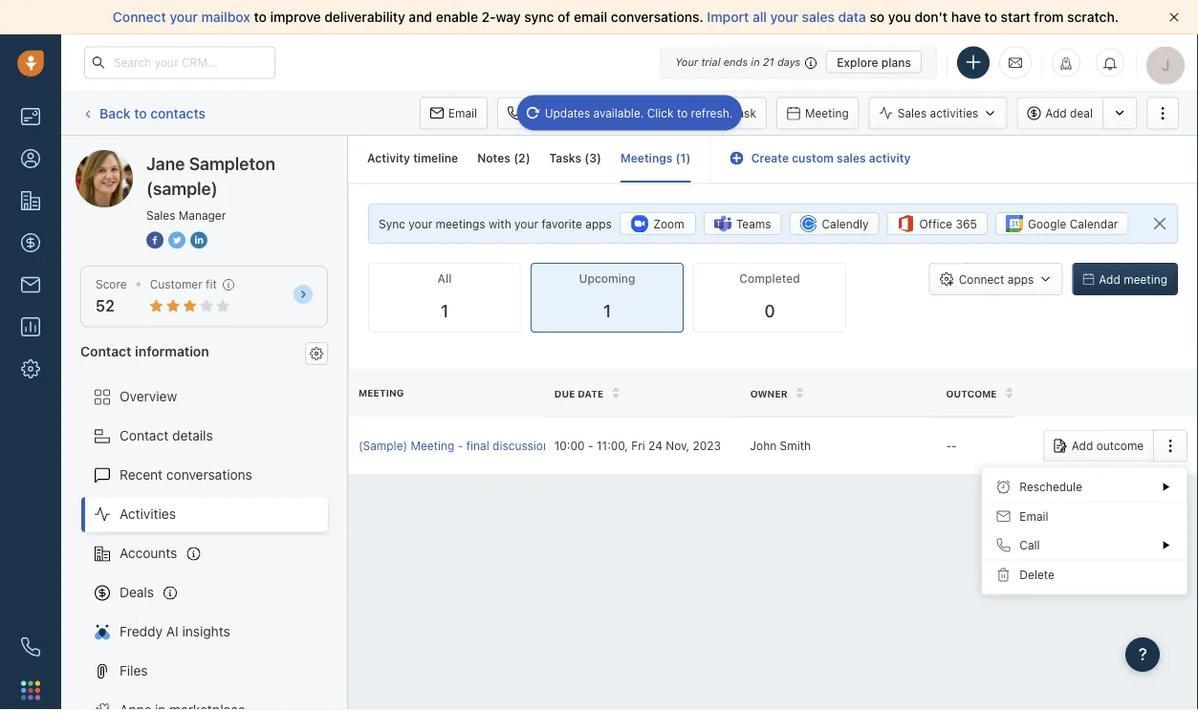 Task type: describe. For each thing, give the bounding box(es) containing it.
--
[[946, 439, 957, 453]]

days
[[777, 56, 801, 68]]

have
[[951, 9, 981, 25]]

plans
[[882, 55, 911, 69]]

your right sync
[[409, 217, 432, 231]]

create custom sales activity link
[[730, 152, 911, 165]]

11:00,
[[597, 439, 628, 453]]

recent
[[120, 467, 163, 483]]

email image
[[1009, 55, 1022, 71]]

scratch.
[[1067, 9, 1119, 25]]

explore
[[837, 55, 878, 69]]

owner
[[750, 388, 788, 399]]

task
[[732, 107, 756, 120]]

ends
[[724, 56, 748, 68]]

connect for connect apps
[[959, 273, 1005, 286]]

freshworks switcher image
[[21, 681, 40, 700]]

deliverability
[[324, 9, 405, 25]]

0 horizontal spatial sales
[[802, 9, 835, 25]]

4 - from the left
[[952, 439, 957, 453]]

delete
[[1020, 568, 1055, 582]]

(sample)
[[359, 439, 407, 453]]

google
[[1028, 217, 1067, 231]]

calendly
[[822, 217, 869, 231]]

contact for contact information
[[80, 343, 132, 359]]

add meeting button
[[1072, 263, 1178, 296]]

updates available. click to refresh. link
[[517, 95, 742, 131]]

start
[[1001, 9, 1031, 25]]

freddy ai insights
[[120, 624, 230, 640]]

outcome
[[946, 388, 997, 399]]

back to contacts
[[99, 105, 206, 121]]

with
[[489, 217, 511, 231]]

52
[[96, 297, 115, 315]]

customer fit
[[150, 278, 217, 291]]

0 horizontal spatial call
[[526, 107, 546, 120]]

date
[[578, 388, 604, 399]]

explore plans
[[837, 55, 911, 69]]

1 - from the left
[[458, 439, 463, 453]]

sales activities button down plans
[[869, 97, 1017, 130]]

import
[[707, 9, 749, 25]]

data
[[838, 9, 866, 25]]

notes ( 2 )
[[477, 152, 530, 165]]

email inside button
[[448, 107, 477, 120]]

office
[[920, 217, 953, 231]]

sms button
[[598, 97, 661, 130]]

calendly button
[[789, 212, 879, 235]]

sync your meetings with your favorite apps
[[379, 217, 612, 231]]

in
[[751, 56, 760, 68]]

connect for connect your mailbox to improve deliverability and enable 2-way sync of email conversations. import all your sales data so you don't have to start from scratch.
[[113, 9, 166, 25]]

click
[[647, 106, 674, 120]]

john
[[750, 439, 777, 453]]

mailbox
[[201, 9, 250, 25]]

24
[[648, 439, 663, 453]]

1 vertical spatial (sample)
[[146, 178, 218, 198]]

0 horizontal spatial jane
[[114, 150, 143, 165]]

1 for upcoming
[[603, 301, 611, 321]]

meeting
[[1124, 273, 1168, 286]]

add outcome
[[1072, 439, 1144, 453]]

0 vertical spatial call button
[[497, 97, 556, 130]]

calendar
[[1070, 217, 1118, 231]]

the
[[587, 439, 605, 453]]

back
[[99, 105, 131, 121]]

connect your mailbox link
[[113, 9, 254, 25]]

tasks ( 3 )
[[549, 152, 602, 165]]

tasks
[[549, 152, 582, 165]]

email
[[574, 9, 608, 25]]

from
[[1034, 9, 1064, 25]]

add outcome button
[[1043, 430, 1153, 462]]

linkedin circled image
[[190, 230, 208, 250]]

twitter circled image
[[168, 230, 186, 250]]

activities
[[120, 506, 176, 522]]

teams
[[736, 217, 771, 231]]

0 vertical spatial (sample)
[[216, 150, 271, 165]]

0
[[764, 301, 775, 321]]

to inside back to contacts link
[[134, 105, 147, 121]]

email button
[[420, 97, 488, 130]]

meetings ( 1 )
[[621, 152, 691, 165]]

( for 3
[[585, 152, 589, 165]]

contacts
[[150, 105, 206, 121]]

improve
[[270, 9, 321, 25]]

discussion
[[493, 439, 550, 453]]

( for 1
[[676, 152, 680, 165]]

call link
[[497, 97, 556, 130]]

1 vertical spatial call
[[1020, 539, 1040, 552]]

details
[[172, 428, 213, 444]]

to left start
[[985, 9, 997, 25]]

mng settings image
[[310, 347, 323, 360]]

fri
[[631, 439, 645, 453]]

your right all
[[770, 9, 799, 25]]

freddy
[[120, 624, 163, 640]]

add deal button
[[1017, 97, 1103, 130]]

deal inside 'button'
[[1070, 107, 1093, 120]]

conversations
[[166, 467, 252, 483]]

to inside updates available. click to refresh. link
[[677, 106, 688, 120]]

sync
[[524, 9, 554, 25]]

add meeting
[[1099, 273, 1168, 286]]

your
[[675, 56, 698, 68]]

sampleton down contacts
[[147, 150, 213, 165]]

reschedule
[[1020, 480, 1083, 494]]

2023
[[693, 439, 721, 453]]

sync
[[379, 217, 405, 231]]

(sample) meeting - final discussion about the deal
[[359, 439, 631, 453]]



Task type: locate. For each thing, give the bounding box(es) containing it.
1 horizontal spatial connect
[[959, 273, 1005, 286]]

1 vertical spatial meeting
[[359, 387, 404, 398]]

1 down all
[[441, 301, 449, 321]]

2-
[[482, 9, 496, 25]]

sales left activities
[[898, 107, 927, 120]]

0 horizontal spatial (
[[514, 152, 518, 165]]

to right mailbox
[[254, 9, 267, 25]]

jane inside jane sampleton (sample)
[[146, 153, 185, 174]]

connect up search your crm... text box
[[113, 9, 166, 25]]

1 horizontal spatial apps
[[1008, 273, 1034, 286]]

2 vertical spatial add
[[1072, 439, 1093, 453]]

to right 'back'
[[134, 105, 147, 121]]

deal
[[1070, 107, 1093, 120], [608, 439, 631, 453]]

(sample) up "manager"
[[216, 150, 271, 165]]

2 horizontal spatial add
[[1099, 273, 1121, 286]]

add inside 'button'
[[1046, 107, 1067, 120]]

add for add outcome
[[1072, 439, 1093, 453]]

jane down contacts
[[146, 153, 185, 174]]

0 horizontal spatial )
[[526, 152, 530, 165]]

) for meetings ( 1 )
[[686, 152, 691, 165]]

1 horizontal spatial (
[[585, 152, 589, 165]]

contact up recent
[[120, 428, 169, 444]]

enable
[[436, 9, 478, 25]]

2 horizontal spatial )
[[686, 152, 691, 165]]

1 horizontal spatial call
[[1020, 539, 1040, 552]]

sales inside button
[[898, 107, 927, 120]]

score
[[96, 278, 127, 291]]

add deal
[[1046, 107, 1093, 120]]

updates
[[545, 106, 590, 120]]

0 vertical spatial add
[[1046, 107, 1067, 120]]

call button up delete
[[982, 531, 1187, 560]]

your
[[170, 9, 198, 25], [770, 9, 799, 25], [409, 217, 432, 231], [515, 217, 538, 231]]

custom
[[792, 152, 834, 165]]

meetings
[[436, 217, 485, 231]]

1 horizontal spatial deal
[[1070, 107, 1093, 120]]

apps right favorite at top left
[[586, 217, 612, 231]]

office 365 button
[[887, 212, 988, 235]]

2 - from the left
[[588, 439, 594, 453]]

0 vertical spatial sales
[[802, 9, 835, 25]]

final
[[466, 439, 489, 453]]

contact for contact details
[[120, 428, 169, 444]]

phone image
[[21, 638, 40, 657]]

0 horizontal spatial call button
[[497, 97, 556, 130]]

email down the reschedule
[[1020, 510, 1049, 523]]

close image
[[1170, 12, 1179, 22]]

your trial ends in 21 days
[[675, 56, 801, 68]]

(sample) up sales manager
[[146, 178, 218, 198]]

activities
[[930, 107, 979, 120]]

contact details
[[120, 428, 213, 444]]

activity
[[367, 152, 410, 165]]

jane sampleton (sample) up "manager"
[[146, 153, 275, 198]]

52 button
[[96, 297, 115, 315]]

to
[[254, 9, 267, 25], [985, 9, 997, 25], [134, 105, 147, 121], [677, 106, 688, 120]]

due date
[[554, 388, 604, 399]]

sales left activity
[[837, 152, 866, 165]]

jane
[[114, 150, 143, 165], [146, 153, 185, 174]]

0 vertical spatial email
[[448, 107, 477, 120]]

1 vertical spatial apps
[[1008, 273, 1034, 286]]

create
[[751, 152, 789, 165]]

1 vertical spatial call button
[[982, 531, 1187, 560]]

email up timeline
[[448, 107, 477, 120]]

sms
[[627, 107, 651, 120]]

manager
[[179, 208, 226, 222]]

accounts
[[120, 546, 177, 561]]

call button up 2
[[497, 97, 556, 130]]

create custom sales activity
[[751, 152, 911, 165]]

2 vertical spatial meeting
[[411, 439, 455, 453]]

0 vertical spatial connect
[[113, 9, 166, 25]]

information
[[135, 343, 209, 359]]

0 vertical spatial contact
[[80, 343, 132, 359]]

) right tasks
[[597, 152, 602, 165]]

0 vertical spatial call
[[526, 107, 546, 120]]

refresh.
[[691, 106, 733, 120]]

back to contacts link
[[80, 98, 207, 128]]

contact down 52
[[80, 343, 132, 359]]

teams button
[[704, 212, 782, 235]]

of
[[557, 9, 570, 25]]

sales for sales activities
[[898, 107, 927, 120]]

ai
[[166, 624, 179, 640]]

3 ( from the left
[[676, 152, 680, 165]]

0 horizontal spatial apps
[[586, 217, 612, 231]]

10:00
[[554, 439, 585, 453]]

1 horizontal spatial sales
[[837, 152, 866, 165]]

meeting up create custom sales activity
[[805, 107, 849, 120]]

sales for sales manager
[[146, 208, 175, 222]]

3 ) from the left
[[686, 152, 691, 165]]

zoom button
[[620, 212, 696, 235]]

meeting button
[[776, 97, 859, 130]]

call button
[[497, 97, 556, 130], [982, 531, 1187, 560]]

explore plans link
[[826, 51, 922, 74]]

0 horizontal spatial connect
[[113, 9, 166, 25]]

2 ) from the left
[[597, 152, 602, 165]]

2 ( from the left
[[585, 152, 589, 165]]

0 vertical spatial apps
[[586, 217, 612, 231]]

1 ) from the left
[[526, 152, 530, 165]]

sales up facebook circled icon
[[146, 208, 175, 222]]

fit
[[206, 278, 217, 291]]

1 vertical spatial add
[[1099, 273, 1121, 286]]

meeting inside button
[[805, 107, 849, 120]]

zoom
[[653, 217, 684, 231]]

meetings
[[621, 152, 673, 165]]

0 horizontal spatial deal
[[608, 439, 631, 453]]

1 horizontal spatial sales
[[898, 107, 927, 120]]

apps down google
[[1008, 273, 1034, 286]]

1 horizontal spatial 1
[[603, 301, 611, 321]]

add
[[1046, 107, 1067, 120], [1099, 273, 1121, 286], [1072, 439, 1093, 453]]

phone element
[[11, 628, 50, 667]]

favorite
[[542, 217, 582, 231]]

1 vertical spatial email
[[1020, 510, 1049, 523]]

due
[[554, 388, 575, 399]]

sampleton up "manager"
[[189, 153, 275, 174]]

overview
[[120, 389, 177, 405]]

completed
[[740, 272, 800, 286]]

3 - from the left
[[946, 439, 952, 453]]

1 horizontal spatial )
[[597, 152, 602, 165]]

(sample) meeting - final discussion about the deal link
[[359, 438, 631, 454]]

1 horizontal spatial meeting
[[411, 439, 455, 453]]

) right meetings
[[686, 152, 691, 165]]

0 horizontal spatial add
[[1046, 107, 1067, 120]]

customer
[[150, 278, 203, 291]]

sales activities button up activity
[[869, 97, 1007, 130]]

contact information
[[80, 343, 209, 359]]

available.
[[593, 106, 644, 120]]

add for add meeting
[[1099, 273, 1121, 286]]

1 for all
[[441, 301, 449, 321]]

1 horizontal spatial call button
[[982, 531, 1187, 560]]

2
[[518, 152, 526, 165]]

0 vertical spatial deal
[[1070, 107, 1093, 120]]

meeting
[[805, 107, 849, 120], [359, 387, 404, 398], [411, 439, 455, 453]]

jane sampleton (sample) down contacts
[[114, 150, 271, 165]]

import all your sales data link
[[707, 9, 870, 25]]

1 vertical spatial deal
[[608, 439, 631, 453]]

nov,
[[666, 439, 690, 453]]

connect your mailbox to improve deliverability and enable 2-way sync of email conversations. import all your sales data so you don't have to start from scratch.
[[113, 9, 1119, 25]]

your right with
[[515, 217, 538, 231]]

deals
[[120, 585, 154, 601]]

0 horizontal spatial meeting
[[359, 387, 404, 398]]

you
[[888, 9, 911, 25]]

0 horizontal spatial 1
[[441, 301, 449, 321]]

outcome
[[1096, 439, 1144, 453]]

way
[[496, 9, 521, 25]]

add for add deal
[[1046, 107, 1067, 120]]

email
[[448, 107, 477, 120], [1020, 510, 1049, 523]]

task button
[[703, 97, 767, 130]]

connect apps
[[959, 273, 1034, 286]]

Search your CRM... text field
[[84, 46, 275, 79]]

1 ( from the left
[[514, 152, 518, 165]]

call up notes ( 2 )
[[526, 107, 546, 120]]

( right meetings
[[676, 152, 680, 165]]

2 horizontal spatial (
[[676, 152, 680, 165]]

all
[[753, 9, 767, 25]]

meeting left the final
[[411, 439, 455, 453]]

call up delete
[[1020, 539, 1040, 552]]

1 horizontal spatial add
[[1072, 439, 1093, 453]]

1 right meetings
[[680, 152, 686, 165]]

( right tasks
[[585, 152, 589, 165]]

0 horizontal spatial sales
[[146, 208, 175, 222]]

1 vertical spatial connect
[[959, 273, 1005, 286]]

2 horizontal spatial 1
[[680, 152, 686, 165]]

( right notes
[[514, 152, 518, 165]]

jane down 'back'
[[114, 150, 143, 165]]

sales activities
[[898, 107, 979, 120]]

recent conversations
[[120, 467, 252, 483]]

( for 2
[[514, 152, 518, 165]]

0 vertical spatial meeting
[[805, 107, 849, 120]]

your left mailbox
[[170, 9, 198, 25]]

facebook circled image
[[146, 230, 164, 250]]

1 horizontal spatial email
[[1020, 510, 1049, 523]]

365
[[956, 217, 977, 231]]

) for notes ( 2 )
[[526, 152, 530, 165]]

) right notes
[[526, 152, 530, 165]]

1 vertical spatial contact
[[120, 428, 169, 444]]

sales
[[898, 107, 927, 120], [146, 208, 175, 222]]

1 vertical spatial sales
[[837, 152, 866, 165]]

1 horizontal spatial jane
[[146, 153, 185, 174]]

1
[[680, 152, 686, 165], [441, 301, 449, 321], [603, 301, 611, 321]]

to right click
[[677, 106, 688, 120]]

connect down "365"
[[959, 273, 1005, 286]]

sales left data
[[802, 9, 835, 25]]

1 down upcoming
[[603, 301, 611, 321]]

0 horizontal spatial email
[[448, 107, 477, 120]]

sales manager
[[146, 208, 226, 222]]

contact
[[80, 343, 132, 359], [120, 428, 169, 444]]

2 horizontal spatial meeting
[[805, 107, 849, 120]]

insights
[[182, 624, 230, 640]]

notes
[[477, 152, 511, 165]]

0 vertical spatial sales
[[898, 107, 927, 120]]

about
[[553, 439, 584, 453]]

meeting up "(sample)"
[[359, 387, 404, 398]]

1 vertical spatial sales
[[146, 208, 175, 222]]

) for tasks ( 3 )
[[597, 152, 602, 165]]



Task type: vqa. For each thing, say whether or not it's contained in the screenshot.


